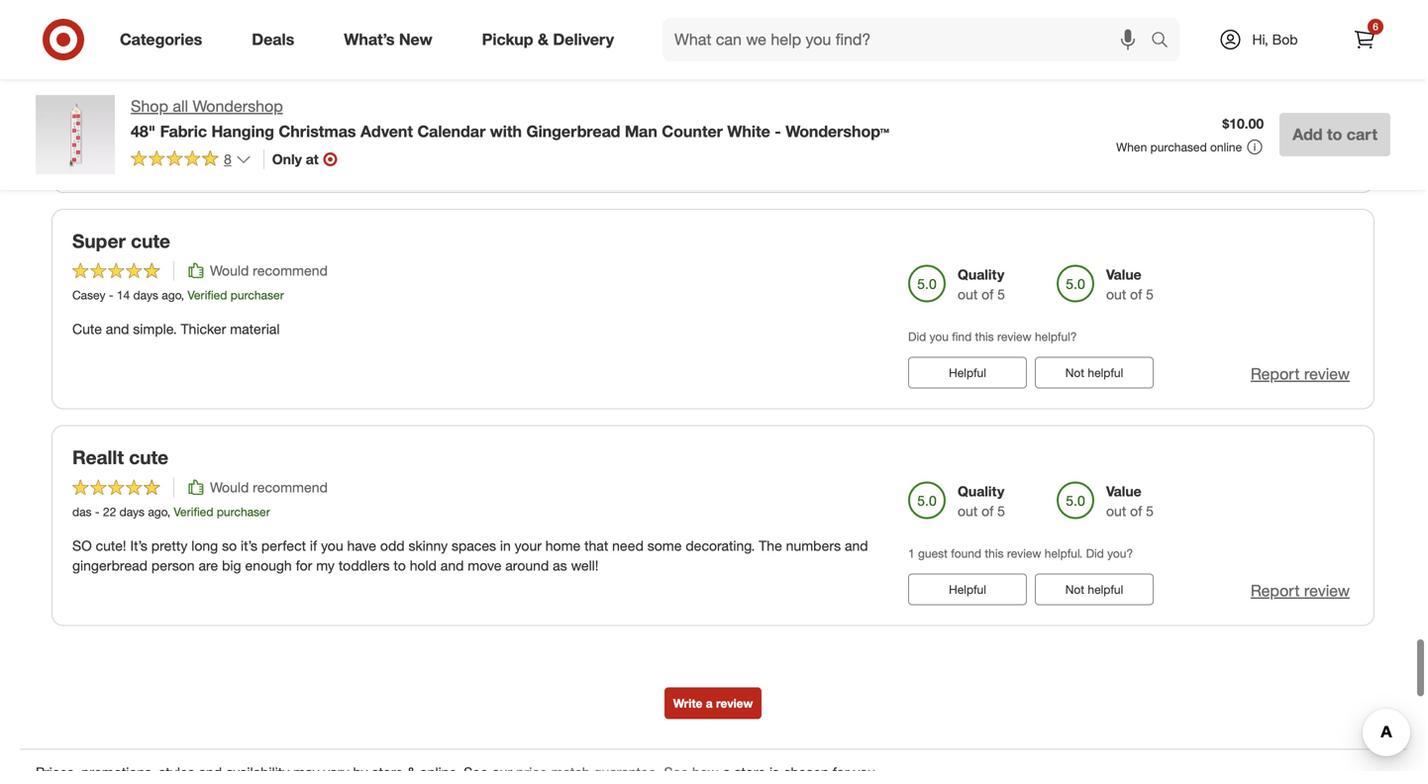 Task type: describe. For each thing, give the bounding box(es) containing it.
- for reallt cute
[[95, 505, 100, 520]]

and right cute on the top of page
[[106, 321, 129, 338]]

ago for super cute
[[162, 288, 181, 303]]

have
[[347, 538, 376, 555]]

found
[[951, 546, 982, 561]]

would recommend for super cute
[[210, 262, 328, 279]]

my inside the so cute! it's pretty long so it's perfect if you have odd skinny spaces in your home that need some decorating. the numbers and gingerbread person are big enough for my toddlers to hold and move around as well!
[[316, 557, 335, 575]]

cute
[[72, 321, 102, 338]]

this for super cute
[[975, 329, 994, 344]]

categories link
[[103, 18, 227, 61]]

wondershop™
[[786, 122, 890, 141]]

not helpful for reallt cute
[[1066, 583, 1124, 597]]

casey - 14 days ago , verified purchaser
[[72, 288, 284, 303]]

, for super cute
[[181, 288, 184, 303]]

1 not from the top
[[1066, 149, 1085, 164]]

thicker
[[181, 321, 226, 338]]

to inside the so cute! it's pretty long so it's perfect if you have odd skinny spaces in your home that need some decorating. the numbers and gingerbread person are big enough for my toddlers to hold and move around as well!
[[394, 557, 406, 575]]

delivery
[[553, 30, 614, 49]]

0 horizontal spatial did
[[908, 329, 927, 344]]

0 vertical spatial gingerbread
[[452, 104, 527, 121]]

perfect
[[72, 13, 138, 36]]

deals link
[[235, 18, 319, 61]]

cute,
[[114, 104, 144, 121]]

that
[[585, 538, 609, 555]]

wondershop
[[193, 97, 283, 116]]

verified for super cute
[[188, 288, 227, 303]]

report review button for reallt cute
[[1251, 580, 1350, 603]]

bob
[[1273, 31, 1298, 48]]

helpful for reallt cute
[[949, 583, 987, 597]]

cute!
[[96, 538, 126, 555]]

- inside shop all wondershop 48" fabric hanging christmas advent calendar with gingerbread man counter white - wondershop™
[[775, 122, 781, 141]]

toddlers
[[339, 557, 390, 575]]

around
[[506, 557, 549, 575]]

and right hold
[[441, 557, 464, 575]]

christmas
[[279, 122, 356, 141]]

hi, bob
[[1253, 31, 1298, 48]]

you?
[[1108, 546, 1133, 561]]

move
[[468, 557, 502, 575]]

cute for super cute
[[131, 230, 170, 252]]

fabric
[[160, 122, 207, 141]]

would recommend for reallt cute
[[210, 479, 328, 496]]

deals
[[252, 30, 294, 49]]

categories
[[120, 30, 202, 49]]

numbers
[[786, 538, 841, 555]]

6 link
[[1343, 18, 1387, 61]]

casey
[[72, 288, 106, 303]]

recommend for reallt cute
[[253, 479, 328, 496]]

man
[[625, 122, 658, 141]]

would for super cute
[[210, 262, 249, 279]]

not helpful for super cute
[[1066, 366, 1124, 381]]

0 horizontal spatial my
[[261, 104, 280, 121]]

write
[[673, 697, 703, 711]]

reallt cute
[[72, 447, 168, 469]]

value out of 5 for super
[[1107, 266, 1154, 303]]

helpful for super cute
[[949, 366, 987, 381]]

if
[[310, 538, 317, 555]]

white
[[727, 122, 771, 141]]

did you find this review helpful?
[[908, 329, 1077, 344]]

1 report review from the top
[[1251, 148, 1350, 167]]

value for super
[[1107, 266, 1142, 283]]

cute for reallt cute
[[129, 447, 168, 469]]

would for perfect
[[210, 45, 249, 63]]

add to cart
[[1293, 125, 1378, 144]]

pretty
[[151, 538, 188, 555]]

helpful for reallt cute
[[1088, 583, 1124, 597]]

daughter
[[284, 104, 339, 121]]

moving
[[379, 104, 424, 121]]

shop all wondershop 48" fabric hanging christmas advent calendar with gingerbread man counter white - wondershop™
[[131, 97, 890, 141]]

calendar
[[418, 122, 486, 141]]

das - 22 days ago , verified purchaser
[[72, 505, 270, 520]]

1 report from the top
[[1251, 148, 1300, 167]]

- for perfect
[[132, 71, 136, 86]]

all
[[173, 97, 188, 116]]

home
[[546, 538, 581, 555]]

it's
[[130, 538, 148, 555]]

man
[[531, 104, 558, 121]]

purchaser for perfect
[[247, 71, 300, 86]]

helpful.
[[1045, 546, 1083, 561]]

a
[[706, 697, 713, 711]]

1 guest found this review helpful. did you?
[[908, 546, 1133, 561]]

new
[[399, 30, 433, 49]]

super for super cute, easy to hang, and my daughter loves moving the gingerbread man every day.
[[72, 104, 110, 121]]

hi,
[[1253, 31, 1269, 48]]

1 quality from the top
[[958, 49, 1005, 67]]

days for super cute
[[133, 288, 158, 303]]

1 vertical spatial did
[[1086, 546, 1104, 561]]

every
[[562, 104, 595, 121]]

so
[[222, 538, 237, 555]]

$10.00
[[1223, 115, 1264, 132]]

the
[[759, 538, 782, 555]]

would recommend for perfect
[[210, 45, 328, 63]]

cart
[[1347, 125, 1378, 144]]

write a review button
[[665, 688, 762, 720]]

easy
[[148, 104, 176, 121]]

8 link
[[131, 149, 251, 172]]

purchased
[[1151, 140, 1207, 155]]

not helpful button for reallt cute
[[1035, 574, 1154, 606]]

0 horizontal spatial to
[[180, 104, 192, 121]]

add
[[1293, 125, 1323, 144]]

quality out of 5 for reallt
[[958, 483, 1005, 520]]

material
[[230, 321, 280, 338]]

write a review
[[673, 697, 753, 711]]

report review for super cute
[[1251, 365, 1350, 384]]

hold
[[410, 557, 437, 575]]

in
[[500, 538, 511, 555]]

super for super cute
[[72, 230, 126, 252]]

1 value from the top
[[1107, 49, 1142, 67]]

value for reallt
[[1107, 483, 1142, 500]]

some
[[648, 538, 682, 555]]

what's
[[344, 30, 395, 49]]

shop
[[131, 97, 168, 116]]

quality out of 5 for super
[[958, 266, 1005, 303]]

decorating.
[[686, 538, 755, 555]]

48"
[[131, 122, 156, 141]]

cute and simple. thicker material
[[72, 321, 280, 338]]



Task type: locate. For each thing, give the bounding box(es) containing it.
1 vertical spatial ago
[[162, 288, 181, 303]]

1 helpful button from the top
[[908, 357, 1027, 389]]

verified
[[204, 71, 244, 86], [188, 288, 227, 303], [174, 505, 213, 520]]

1 vertical spatial my
[[316, 557, 335, 575]]

1 vertical spatial quality out of 5
[[958, 266, 1005, 303]]

0 vertical spatial report review button
[[1251, 146, 1350, 169]]

1 vertical spatial not helpful
[[1066, 366, 1124, 381]]

cute right reallt
[[129, 447, 168, 469]]

as
[[553, 557, 567, 575]]

&
[[538, 30, 549, 49]]

purchaser for super cute
[[231, 288, 284, 303]]

2 vertical spatial ago
[[148, 505, 167, 520]]

2 report from the top
[[1251, 365, 1300, 384]]

hang,
[[196, 104, 230, 121]]

report review
[[1251, 148, 1350, 167], [1251, 365, 1350, 384], [1251, 582, 1350, 601]]

simple.
[[133, 321, 177, 338]]

verified for reallt cute
[[174, 505, 213, 520]]

2 recommend from the top
[[253, 262, 328, 279]]

only
[[272, 150, 302, 168]]

and up hanging
[[234, 104, 257, 121]]

1 vertical spatial 8
[[224, 150, 232, 168]]

2 quality out of 5 from the top
[[958, 266, 1005, 303]]

value out of 5 for reallt
[[1107, 483, 1154, 520]]

your
[[515, 538, 542, 555]]

well!
[[571, 557, 599, 575]]

verified up 'wondershop'
[[204, 71, 244, 86]]

not helpful left purchased
[[1066, 149, 1124, 164]]

1 super from the top
[[72, 104, 110, 121]]

1 vertical spatial recommend
[[253, 262, 328, 279]]

purchaser for reallt cute
[[217, 505, 270, 520]]

not left when
[[1066, 149, 1085, 164]]

value out of 5
[[1107, 49, 1154, 86], [1107, 266, 1154, 303], [1107, 483, 1154, 520]]

2 vertical spatial report review
[[1251, 582, 1350, 601]]

0 vertical spatial report
[[1251, 148, 1300, 167]]

helpful button down find
[[908, 357, 1027, 389]]

1 horizontal spatial 8
[[224, 150, 232, 168]]

2 vertical spatial report
[[1251, 582, 1300, 601]]

recommend for perfect
[[253, 45, 328, 63]]

quality
[[958, 49, 1005, 67], [958, 266, 1005, 283], [958, 483, 1005, 500]]

purchaser up "it's"
[[217, 505, 270, 520]]

, for perfect
[[197, 71, 201, 86]]

gingerbread down cute!
[[72, 557, 148, 575]]

report for super cute
[[1251, 365, 1300, 384]]

5
[[998, 69, 1005, 86], [1146, 69, 1154, 86], [998, 286, 1005, 303], [1146, 286, 1154, 303], [998, 503, 1005, 520], [1146, 503, 1154, 520]]

0 vertical spatial not helpful
[[1066, 149, 1124, 164]]

person
[[151, 557, 195, 575]]

cute up the casey - 14 days ago , verified purchaser
[[131, 230, 170, 252]]

at
[[306, 150, 319, 168]]

recommend for super cute
[[253, 262, 328, 279]]

2 vertical spatial not helpful button
[[1035, 574, 1154, 606]]

2 vertical spatial ,
[[167, 505, 170, 520]]

helpful down 'found'
[[949, 583, 987, 597]]

1 vertical spatial to
[[1328, 125, 1343, 144]]

ago up all
[[178, 71, 197, 86]]

2 helpful from the top
[[949, 583, 987, 597]]

0 vertical spatial helpful
[[1088, 149, 1124, 164]]

1 horizontal spatial gingerbread
[[452, 104, 527, 121]]

1 vertical spatial report review button
[[1251, 363, 1350, 386]]

day.
[[599, 104, 624, 121]]

purchaser
[[247, 71, 300, 86], [231, 288, 284, 303], [217, 505, 270, 520]]

8 up shop
[[140, 71, 146, 86]]

with
[[490, 122, 522, 141]]

helpful button
[[908, 357, 1027, 389], [908, 574, 1027, 606]]

2 super from the top
[[72, 230, 126, 252]]

3 helpful from the top
[[1088, 583, 1124, 597]]

1 vertical spatial this
[[985, 546, 1004, 561]]

0 vertical spatial report review
[[1251, 148, 1350, 167]]

2 vertical spatial would recommend
[[210, 479, 328, 496]]

0 vertical spatial would recommend
[[210, 45, 328, 63]]

2 not helpful button from the top
[[1035, 357, 1154, 389]]

2 value out of 5 from the top
[[1107, 266, 1154, 303]]

2 vertical spatial recommend
[[253, 479, 328, 496]]

this
[[975, 329, 994, 344], [985, 546, 1004, 561]]

1 vertical spatial not helpful button
[[1035, 357, 1154, 389]]

1 recommend from the top
[[253, 45, 328, 63]]

- left 14
[[109, 288, 113, 303]]

1 helpful from the top
[[949, 366, 987, 381]]

2 horizontal spatial ,
[[197, 71, 201, 86]]

recommend up perfect
[[253, 479, 328, 496]]

pickup & delivery link
[[465, 18, 639, 61]]

- right white at the top of page
[[775, 122, 781, 141]]

0 vertical spatial did
[[908, 329, 927, 344]]

1 not helpful from the top
[[1066, 149, 1124, 164]]

this for reallt cute
[[985, 546, 1004, 561]]

2 vertical spatial to
[[394, 557, 406, 575]]

would recommend up material
[[210, 262, 328, 279]]

1 vertical spatial report review
[[1251, 365, 1350, 384]]

quality out of 5
[[958, 49, 1005, 86], [958, 266, 1005, 303], [958, 483, 1005, 520]]

2 vertical spatial value out of 5
[[1107, 483, 1154, 520]]

0 vertical spatial ,
[[197, 71, 201, 86]]

0 vertical spatial my
[[261, 104, 280, 121]]

2 vertical spatial not
[[1066, 583, 1085, 597]]

1 vertical spatial gingerbread
[[72, 557, 148, 575]]

perfect
[[261, 538, 306, 555]]

1 vertical spatial helpful
[[949, 583, 987, 597]]

1 vertical spatial purchaser
[[231, 288, 284, 303]]

0 vertical spatial ago
[[178, 71, 197, 86]]

2 vertical spatial verified
[[174, 505, 213, 520]]

not for reallt cute
[[1066, 583, 1085, 597]]

1 vertical spatial not
[[1066, 366, 1085, 381]]

0 vertical spatial super
[[72, 104, 110, 121]]

3 would from the top
[[210, 479, 249, 496]]

2 helpful button from the top
[[908, 574, 1027, 606]]

days for perfect
[[150, 71, 175, 86]]

would
[[210, 45, 249, 63], [210, 262, 249, 279], [210, 479, 249, 496]]

14
[[117, 288, 130, 303]]

helpful?
[[1035, 329, 1077, 344]]

2 not helpful from the top
[[1066, 366, 1124, 381]]

2 vertical spatial days
[[119, 505, 145, 520]]

days right 14
[[133, 288, 158, 303]]

1 horizontal spatial my
[[316, 557, 335, 575]]

1 vertical spatial value
[[1107, 266, 1142, 283]]

verified for perfect
[[204, 71, 244, 86]]

did left find
[[908, 329, 927, 344]]

0 vertical spatial recommend
[[253, 45, 328, 63]]

report review for reallt cute
[[1251, 582, 1350, 601]]

ago up pretty
[[148, 505, 167, 520]]

2 vertical spatial purchaser
[[217, 505, 270, 520]]

you right if
[[321, 538, 343, 555]]

0 vertical spatial value out of 5
[[1107, 49, 1154, 86]]

quality for reallt
[[958, 483, 1005, 500]]

when purchased online
[[1117, 140, 1243, 155]]

0 vertical spatial helpful
[[949, 366, 987, 381]]

report review button for super cute
[[1251, 363, 1350, 386]]

1 would from the top
[[210, 45, 249, 63]]

big
[[222, 557, 241, 575]]

0 horizontal spatial 8
[[140, 71, 146, 86]]

advent
[[361, 122, 413, 141]]

of
[[982, 69, 994, 86], [1130, 69, 1142, 86], [982, 286, 994, 303], [1130, 286, 1142, 303], [982, 503, 994, 520], [1130, 503, 1142, 520]]

2 would from the top
[[210, 262, 249, 279]]

my up hanging
[[261, 104, 280, 121]]

2 vertical spatial would
[[210, 479, 249, 496]]

- for super cute
[[109, 288, 113, 303]]

cute
[[131, 230, 170, 252], [129, 447, 168, 469]]

not for super cute
[[1066, 366, 1085, 381]]

report for reallt cute
[[1251, 582, 1300, 601]]

2 quality from the top
[[958, 266, 1005, 283]]

not helpful down helpful?
[[1066, 366, 1124, 381]]

1 vertical spatial value out of 5
[[1107, 266, 1154, 303]]

verified up long
[[174, 505, 213, 520]]

3 report from the top
[[1251, 582, 1300, 601]]

2 not from the top
[[1066, 366, 1085, 381]]

0 vertical spatial 8
[[140, 71, 146, 86]]

verified up thicker
[[188, 288, 227, 303]]

days up shop
[[150, 71, 175, 86]]

1 horizontal spatial you
[[930, 329, 949, 344]]

das
[[72, 505, 92, 520]]

1 horizontal spatial did
[[1086, 546, 1104, 561]]

my
[[261, 104, 280, 121], [316, 557, 335, 575]]

1 value out of 5 from the top
[[1107, 49, 1154, 86]]

did
[[908, 329, 927, 344], [1086, 546, 1104, 561]]

spaces
[[452, 538, 496, 555]]

ago for perfect
[[178, 71, 197, 86]]

my right for
[[316, 557, 335, 575]]

0 vertical spatial this
[[975, 329, 994, 344]]

8 inside 8 link
[[224, 150, 232, 168]]

1 vertical spatial would
[[210, 262, 249, 279]]

pickup
[[482, 30, 534, 49]]

0 vertical spatial helpful button
[[908, 357, 1027, 389]]

, up pretty
[[167, 505, 170, 520]]

1 vertical spatial would recommend
[[210, 262, 328, 279]]

1 quality out of 5 from the top
[[958, 49, 1005, 86]]

this right 'found'
[[985, 546, 1004, 561]]

0 horizontal spatial gingerbread
[[72, 557, 148, 575]]

-
[[132, 71, 136, 86], [775, 122, 781, 141], [109, 288, 113, 303], [95, 505, 100, 520]]

recommend up daughter
[[253, 45, 328, 63]]

gingerbread inside the so cute! it's pretty long so it's perfect if you have odd skinny spaces in your home that need some decorating. the numbers and gingerbread person are big enough for my toddlers to hold and move around as well!
[[72, 557, 148, 575]]

3 value from the top
[[1107, 483, 1142, 500]]

ago for reallt cute
[[148, 505, 167, 520]]

1 vertical spatial verified
[[188, 288, 227, 303]]

1 vertical spatial super
[[72, 230, 126, 252]]

22
[[103, 505, 116, 520]]

you
[[930, 329, 949, 344], [321, 538, 343, 555]]

2 would recommend from the top
[[210, 262, 328, 279]]

find
[[952, 329, 972, 344]]

2 report review from the top
[[1251, 365, 1350, 384]]

enough
[[245, 557, 292, 575]]

report
[[1251, 148, 1300, 167], [1251, 365, 1300, 384], [1251, 582, 1300, 601]]

would up so
[[210, 479, 249, 496]]

so cute! it's pretty long so it's perfect if you have odd skinny spaces in your home that need some decorating. the numbers and gingerbread person are big enough for my toddlers to hold and move around as well!
[[72, 538, 868, 575]]

1 vertical spatial you
[[321, 538, 343, 555]]

0 vertical spatial value
[[1107, 49, 1142, 67]]

2 vertical spatial quality out of 5
[[958, 483, 1005, 520]]

,
[[197, 71, 201, 86], [181, 288, 184, 303], [167, 505, 170, 520]]

recommend
[[253, 45, 328, 63], [253, 262, 328, 279], [253, 479, 328, 496]]

, for reallt cute
[[167, 505, 170, 520]]

3 quality out of 5 from the top
[[958, 483, 1005, 520]]

, up hang,
[[197, 71, 201, 86]]

3 value out of 5 from the top
[[1107, 483, 1154, 520]]

add to cart button
[[1280, 113, 1391, 157]]

loves
[[343, 104, 375, 121]]

to inside button
[[1328, 125, 1343, 144]]

are
[[199, 557, 218, 575]]

counter
[[662, 122, 723, 141]]

need
[[612, 538, 644, 555]]

when
[[1117, 140, 1148, 155]]

3 report review button from the top
[[1251, 580, 1350, 603]]

0 vertical spatial cute
[[131, 230, 170, 252]]

not helpful button
[[1035, 141, 1154, 172], [1035, 357, 1154, 389], [1035, 574, 1154, 606]]

8 down hanging
[[224, 150, 232, 168]]

0 horizontal spatial ,
[[167, 505, 170, 520]]

8
[[140, 71, 146, 86], [224, 150, 232, 168]]

0 vertical spatial quality out of 5
[[958, 49, 1005, 86]]

not down helpful. on the bottom right of page
[[1066, 583, 1085, 597]]

skinny
[[409, 538, 448, 555]]

so
[[72, 538, 92, 555]]

2 vertical spatial value
[[1107, 483, 1142, 500]]

3 not from the top
[[1066, 583, 1085, 597]]

would recommend up perfect
[[210, 479, 328, 496]]

0 vertical spatial you
[[930, 329, 949, 344]]

1 vertical spatial helpful
[[1088, 366, 1124, 381]]

helpful down find
[[949, 366, 987, 381]]

3 report review from the top
[[1251, 582, 1350, 601]]

0 vertical spatial to
[[180, 104, 192, 121]]

0 horizontal spatial you
[[321, 538, 343, 555]]

2 report review button from the top
[[1251, 363, 1350, 386]]

1 vertical spatial days
[[133, 288, 158, 303]]

this right find
[[975, 329, 994, 344]]

would for reallt cute
[[210, 479, 249, 496]]

3 not helpful from the top
[[1066, 583, 1124, 597]]

0 vertical spatial quality
[[958, 49, 1005, 67]]

1 helpful from the top
[[1088, 149, 1124, 164]]

1 not helpful button from the top
[[1035, 141, 1154, 172]]

helpful for super cute
[[1088, 366, 1124, 381]]

1 horizontal spatial to
[[394, 557, 406, 575]]

, up 'cute and simple. thicker material'
[[181, 288, 184, 303]]

super up casey
[[72, 230, 126, 252]]

1 vertical spatial helpful button
[[908, 574, 1027, 606]]

helpful button for super cute
[[908, 357, 1027, 389]]

1 vertical spatial ,
[[181, 288, 184, 303]]

would up the casey - 14 days ago , verified purchaser
[[210, 262, 249, 279]]

1 vertical spatial report
[[1251, 365, 1300, 384]]

days for reallt cute
[[119, 505, 145, 520]]

1 vertical spatial cute
[[129, 447, 168, 469]]

camillerae - 8 days ago , verified purchaser
[[72, 71, 300, 86]]

2 helpful from the top
[[1088, 366, 1124, 381]]

search button
[[1142, 18, 1190, 65]]

for
[[296, 557, 312, 575]]

2 value from the top
[[1107, 266, 1142, 283]]

gingerbread
[[452, 104, 527, 121], [72, 557, 148, 575]]

not helpful button for super cute
[[1035, 357, 1154, 389]]

1 would recommend from the top
[[210, 45, 328, 63]]

0 vertical spatial not helpful button
[[1035, 141, 1154, 172]]

purchaser up material
[[231, 288, 284, 303]]

only at
[[272, 150, 319, 168]]

you inside the so cute! it's pretty long so it's perfect if you have odd skinny spaces in your home that need some decorating. the numbers and gingerbread person are big enough for my toddlers to hold and move around as well!
[[321, 538, 343, 555]]

super cute
[[72, 230, 170, 252]]

0 vertical spatial would
[[210, 45, 249, 63]]

and right numbers
[[845, 538, 868, 555]]

gingerbread up with
[[452, 104, 527, 121]]

not helpful down the you?
[[1066, 583, 1124, 597]]

to up fabric at the left top of the page
[[180, 104, 192, 121]]

would recommend up 'wondershop'
[[210, 45, 328, 63]]

to down odd
[[394, 557, 406, 575]]

1 horizontal spatial ,
[[181, 288, 184, 303]]

to right add at the top right of the page
[[1328, 125, 1343, 144]]

0 vertical spatial not
[[1066, 149, 1085, 164]]

did left the you?
[[1086, 546, 1104, 561]]

super
[[72, 104, 110, 121], [72, 230, 126, 252]]

What can we help you find? suggestions appear below search field
[[663, 18, 1156, 61]]

2 horizontal spatial to
[[1328, 125, 1343, 144]]

not down helpful?
[[1066, 366, 1085, 381]]

6
[[1373, 20, 1379, 33]]

- left the 22
[[95, 505, 100, 520]]

gingerbread
[[527, 122, 621, 141]]

0 vertical spatial days
[[150, 71, 175, 86]]

2 vertical spatial quality
[[958, 483, 1005, 500]]

would left deals
[[210, 45, 249, 63]]

3 recommend from the top
[[253, 479, 328, 496]]

you left find
[[930, 329, 949, 344]]

recommend up material
[[253, 262, 328, 279]]

would recommend
[[210, 45, 328, 63], [210, 262, 328, 279], [210, 479, 328, 496]]

to
[[180, 104, 192, 121], [1328, 125, 1343, 144], [394, 557, 406, 575]]

3 not helpful button from the top
[[1035, 574, 1154, 606]]

quality for super
[[958, 266, 1005, 283]]

2 vertical spatial report review button
[[1251, 580, 1350, 603]]

long
[[191, 538, 218, 555]]

0 vertical spatial purchaser
[[247, 71, 300, 86]]

hanging
[[211, 122, 274, 141]]

super down camillerae
[[72, 104, 110, 121]]

helpful button down 'found'
[[908, 574, 1027, 606]]

ago up 'cute and simple. thicker material'
[[162, 288, 181, 303]]

3 quality from the top
[[958, 483, 1005, 500]]

review inside button
[[716, 697, 753, 711]]

helpful button for reallt cute
[[908, 574, 1027, 606]]

days right the 22
[[119, 505, 145, 520]]

0 vertical spatial verified
[[204, 71, 244, 86]]

3 would recommend from the top
[[210, 479, 328, 496]]

1
[[908, 546, 915, 561]]

- up shop
[[132, 71, 136, 86]]

1 report review button from the top
[[1251, 146, 1350, 169]]

purchaser down deals link
[[247, 71, 300, 86]]

helpful
[[949, 366, 987, 381], [949, 583, 987, 597]]

2 vertical spatial helpful
[[1088, 583, 1124, 597]]

image of 48" fabric hanging christmas advent calendar with gingerbread man counter white - wondershop™ image
[[36, 95, 115, 174]]

1 vertical spatial quality
[[958, 266, 1005, 283]]

2 vertical spatial not helpful
[[1066, 583, 1124, 597]]



Task type: vqa. For each thing, say whether or not it's contained in the screenshot.
topmost cute
yes



